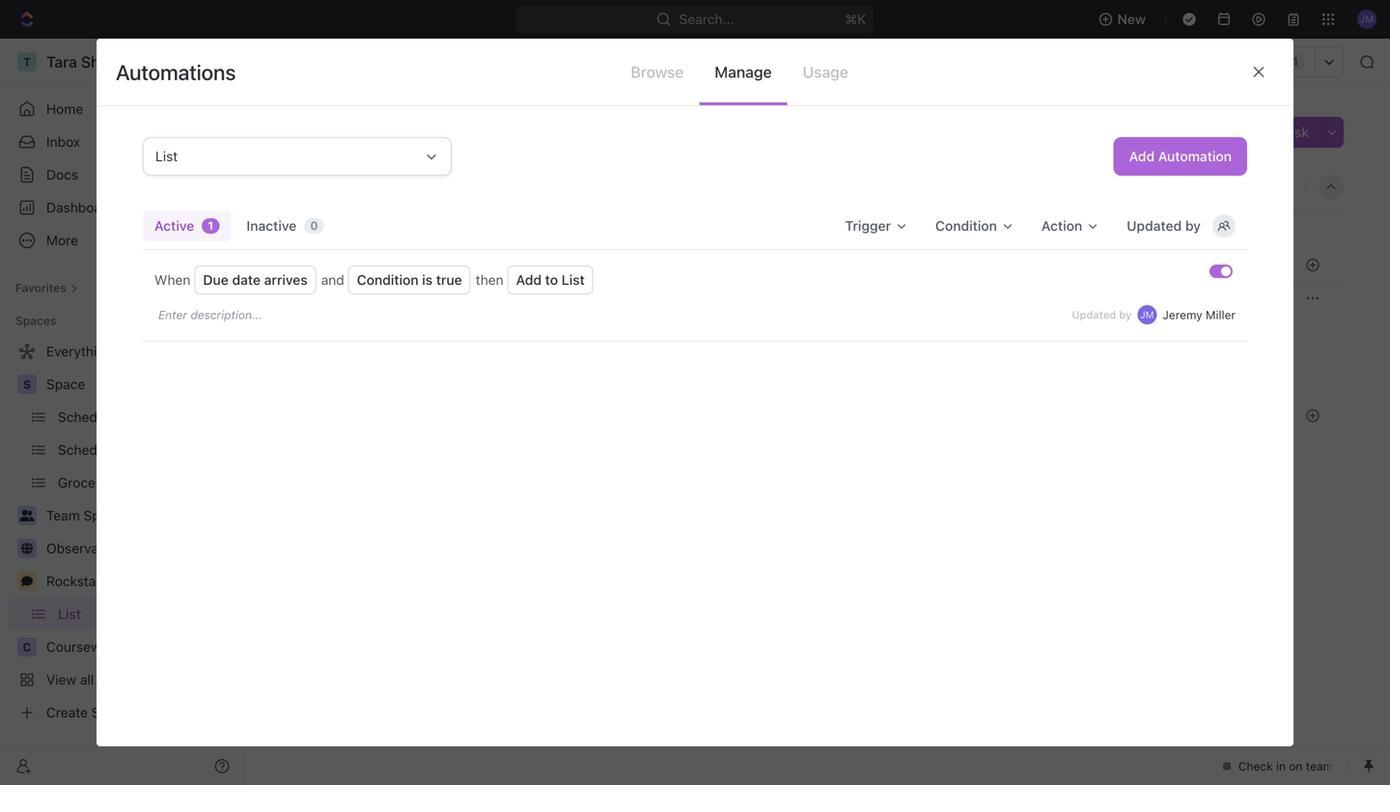 Task type: describe. For each thing, give the bounding box(es) containing it.
rockstar
[[46, 573, 101, 589]]

trap link
[[342, 284, 815, 312]]

by for updated by jm jeremy miller
[[1120, 309, 1132, 321]]

condition for condition
[[936, 218, 998, 234]]

docs link
[[8, 159, 238, 190]]

list button
[[143, 137, 452, 176]]

tree inside sidebar "navigation"
[[8, 336, 238, 728]]

updated by jm jeremy miller
[[1072, 308, 1236, 322]]

rockstar link
[[46, 566, 234, 597]]

new
[[1118, 11, 1147, 27]]

customize
[[1227, 179, 1294, 195]]

search...
[[680, 11, 735, 27]]

updated for updated by
[[1127, 218, 1183, 234]]

list right to
[[562, 272, 585, 288]]

trigger
[[846, 218, 892, 234]]

inactive
[[247, 218, 297, 234]]

trigger button
[[834, 211, 921, 241]]

action
[[1042, 218, 1083, 234]]

0 vertical spatial 1
[[1294, 55, 1299, 68]]

updated by
[[1127, 218, 1202, 234]]

home
[[46, 101, 83, 117]]

dashboards
[[46, 199, 121, 215]]

0
[[310, 219, 318, 232]]

comment image
[[21, 576, 33, 587]]

date
[[232, 272, 261, 288]]

enter description...
[[158, 308, 262, 322]]

inbox link
[[8, 127, 238, 157]]

docs
[[46, 167, 78, 183]]

due date arrives
[[203, 272, 308, 288]]

condition button
[[924, 211, 1027, 241]]

list inside dropdown button
[[156, 148, 178, 164]]

when
[[155, 272, 191, 288]]

active
[[155, 218, 194, 234]]

space
[[46, 376, 85, 392]]

list up the board link
[[293, 115, 343, 147]]

add for add automation
[[1130, 148, 1155, 164]]

updated by button
[[1116, 211, 1248, 241]]

s
[[23, 378, 31, 391]]

usage
[[803, 63, 849, 81]]

space link
[[46, 369, 234, 400]]

add to list
[[516, 272, 585, 288]]

1 horizontal spatial automations
[[1200, 54, 1281, 70]]

browse
[[631, 63, 684, 81]]

enter
[[158, 308, 187, 322]]

to
[[545, 272, 558, 288]]

customize button
[[1201, 174, 1300, 201]]

board link
[[314, 174, 356, 201]]



Task type: locate. For each thing, give the bounding box(es) containing it.
new button
[[1091, 4, 1158, 35]]

add task button
[[1240, 117, 1321, 148]]

trap
[[347, 290, 375, 306]]

condition inside button
[[936, 218, 998, 234]]

action button
[[1031, 211, 1112, 241]]

condition button
[[924, 211, 1027, 241]]

due
[[203, 272, 229, 288]]

add left automation on the top of page
[[1130, 148, 1155, 164]]

1 horizontal spatial by
[[1186, 218, 1202, 234]]

⌘k
[[846, 11, 867, 27]]

action button
[[1031, 211, 1112, 241]]

automations up home link on the top of the page
[[116, 59, 236, 85]]

tree containing space
[[8, 336, 238, 728]]

add automation
[[1130, 148, 1233, 164]]

miller
[[1207, 308, 1236, 322]]

updated down add automation button
[[1127, 218, 1183, 234]]

1 vertical spatial 1
[[208, 219, 214, 232]]

0 horizontal spatial 1
[[208, 219, 214, 232]]

1 horizontal spatial updated
[[1127, 218, 1183, 234]]

1 horizontal spatial condition
[[936, 218, 998, 234]]

favorites button
[[8, 276, 86, 299]]

board
[[318, 179, 356, 195]]

dashboards link
[[8, 192, 238, 223]]

2 horizontal spatial add
[[1251, 124, 1277, 140]]

sidebar navigation
[[0, 39, 246, 785]]

description...
[[191, 308, 262, 322]]

0 horizontal spatial condition
[[357, 272, 419, 288]]

favorites
[[15, 281, 66, 295]]

add inside button
[[1130, 148, 1155, 164]]

0 horizontal spatial updated
[[1072, 309, 1117, 321]]

by for updated by
[[1186, 218, 1202, 234]]

list down home link on the top of the page
[[156, 148, 178, 164]]

1 up task
[[1294, 55, 1299, 68]]

task
[[1280, 124, 1310, 140]]

add for add to list
[[516, 272, 542, 288]]

spaces
[[15, 314, 56, 327]]

manage
[[715, 63, 772, 81]]

automations
[[1200, 54, 1281, 70], [116, 59, 236, 85]]

1 vertical spatial add
[[1130, 148, 1155, 164]]

updated by button
[[1116, 211, 1248, 241]]

jeremy
[[1163, 308, 1203, 322]]

jm
[[1141, 309, 1155, 320]]

automation
[[1159, 148, 1233, 164]]

1 vertical spatial condition
[[357, 272, 419, 288]]

trigger button
[[834, 211, 921, 241]]

add for add task
[[1251, 124, 1277, 140]]

updated inside updated by jm jeremy miller
[[1072, 309, 1117, 321]]

0 vertical spatial add
[[1251, 124, 1277, 140]]

0 horizontal spatial automations
[[116, 59, 236, 85]]

list
[[293, 115, 343, 147], [156, 148, 178, 164], [391, 179, 415, 195], [562, 272, 585, 288]]

0 horizontal spatial by
[[1120, 309, 1132, 321]]

true
[[436, 272, 462, 288]]

add left task
[[1251, 124, 1277, 140]]

0 vertical spatial by
[[1186, 218, 1202, 234]]

1 right active
[[208, 219, 214, 232]]

2 vertical spatial add
[[516, 272, 542, 288]]

1 horizontal spatial add
[[1130, 148, 1155, 164]]

add left to
[[516, 272, 542, 288]]

updated
[[1127, 218, 1183, 234], [1072, 309, 1117, 321]]

arrives
[[264, 272, 308, 288]]

0 horizontal spatial add
[[516, 272, 542, 288]]

by left jm
[[1120, 309, 1132, 321]]

condition up trap
[[357, 272, 419, 288]]

inbox
[[46, 134, 80, 150]]

1 horizontal spatial 1
[[1294, 55, 1299, 68]]

add task
[[1251, 124, 1310, 140]]

1 vertical spatial by
[[1120, 309, 1132, 321]]

list link
[[388, 174, 415, 201]]

condition for condition is true
[[357, 272, 419, 288]]

add
[[1251, 124, 1277, 140], [1130, 148, 1155, 164], [516, 272, 542, 288]]

by
[[1186, 218, 1202, 234], [1120, 309, 1132, 321]]

automations up add task
[[1200, 54, 1281, 70]]

condition is true
[[357, 272, 462, 288]]

updated for updated by jm jeremy miller
[[1072, 309, 1117, 321]]

condition
[[936, 218, 998, 234], [357, 272, 419, 288]]

tree
[[8, 336, 238, 728]]

by inside button
[[1186, 218, 1202, 234]]

condition right trigger dropdown button
[[936, 218, 998, 234]]

1
[[1294, 55, 1299, 68], [208, 219, 214, 232]]

updated inside button
[[1127, 218, 1183, 234]]

space, , element
[[17, 375, 37, 394]]

add inside "button"
[[1251, 124, 1277, 140]]

add automation button
[[1114, 137, 1248, 176]]

pending
[[318, 227, 370, 241]]

0 vertical spatial updated
[[1127, 218, 1183, 234]]

0 vertical spatial condition
[[936, 218, 998, 234]]

by down customize button at right top
[[1186, 218, 1202, 234]]

1 vertical spatial updated
[[1072, 309, 1117, 321]]

list right board
[[391, 179, 415, 195]]

and
[[321, 272, 345, 288]]

then
[[476, 272, 504, 288]]

by inside updated by jm jeremy miller
[[1120, 309, 1132, 321]]

updated left jm
[[1072, 309, 1117, 321]]

home link
[[8, 94, 238, 125]]

is
[[422, 272, 433, 288]]



Task type: vqa. For each thing, say whether or not it's contained in the screenshot.
bottom by
yes



